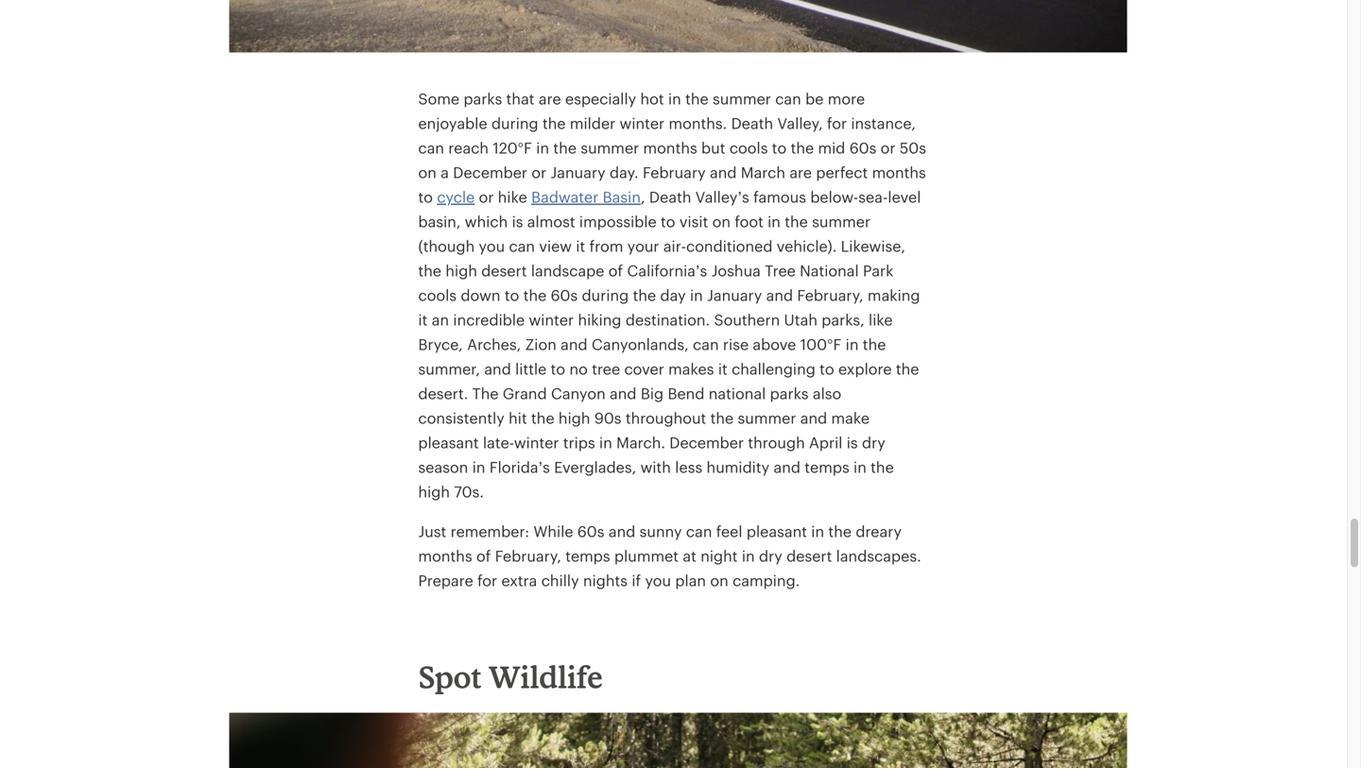 Task type: locate. For each thing, give the bounding box(es) containing it.
on down valley's
[[712, 213, 731, 230]]

the down (though
[[418, 262, 442, 280]]

1 vertical spatial or
[[532, 164, 547, 181]]

hot
[[640, 90, 664, 108]]

pleasant right feel in the right of the page
[[747, 523, 807, 540]]

the up dreary
[[871, 459, 894, 476]]

cools up "march"
[[730, 139, 768, 157]]

summer,
[[418, 360, 480, 378]]

of
[[609, 262, 623, 280], [476, 548, 491, 565]]

for inside just remember: while 60s and sunny can feel pleasant in the dreary months of february, temps plummet at night in dry desert landscapes. prepare for extra chilly nights if you plan on camping.
[[477, 572, 497, 590]]

0 vertical spatial parks
[[464, 90, 502, 108]]

0 horizontal spatial it
[[418, 311, 428, 329]]

0 vertical spatial desert
[[481, 262, 527, 280]]

it right the view
[[576, 238, 585, 255]]

winter up zion
[[529, 311, 574, 329]]

conditioned
[[686, 238, 773, 255]]

the left milder
[[543, 115, 566, 132]]

during up 120°f
[[492, 115, 539, 132]]

humidity
[[707, 459, 770, 476]]

1 horizontal spatial for
[[827, 115, 847, 132]]

december
[[453, 164, 528, 181], [670, 434, 744, 452]]

the up "vehicle)." on the right top
[[785, 213, 808, 230]]

wildlife
[[488, 659, 603, 696]]

desert
[[481, 262, 527, 280], [787, 548, 832, 565]]

1 horizontal spatial temps
[[805, 459, 850, 476]]

for up mid
[[827, 115, 847, 132]]

december inside some parks that are especially hot in the summer can be more enjoyable during the milder winter months. death valley, for instance, can reach 120°f in the summer months but cools to the mid 60s or 50s on a december or january day. february and march are perfect months to
[[453, 164, 528, 181]]

the right "explore"
[[896, 360, 919, 378]]

1 vertical spatial 60s
[[551, 287, 578, 304]]

foot
[[735, 213, 764, 230]]

0 vertical spatial death
[[731, 115, 773, 132]]

are up the famous
[[790, 164, 812, 181]]

makes
[[668, 360, 714, 378]]

high down "canyon"
[[559, 410, 590, 427]]

cycle link
[[437, 188, 475, 206]]

of down remember:
[[476, 548, 491, 565]]

little
[[515, 360, 547, 378]]

on inside just remember: while 60s and sunny can feel pleasant in the dreary months of february, temps plummet at night in dry desert landscapes. prepare for extra chilly nights if you plan on camping.
[[710, 572, 729, 590]]

or left 50s
[[881, 139, 896, 157]]

0 horizontal spatial pleasant
[[418, 434, 479, 452]]

1 vertical spatial high
[[559, 410, 590, 427]]

utah
[[784, 311, 818, 329]]

1 horizontal spatial desert
[[787, 548, 832, 565]]

for inside some parks that are especially hot in the summer can be more enjoyable during the milder winter months. death valley, for instance, can reach 120°f in the summer months but cools to the mid 60s or 50s on a december or january day. february and march are perfect months to
[[827, 115, 847, 132]]

milder
[[570, 115, 616, 132]]

1 vertical spatial during
[[582, 287, 629, 304]]

and inside some parks that are especially hot in the summer can be more enjoyable during the milder winter months. death valley, for instance, can reach 120°f in the summer months but cools to the mid 60s or 50s on a december or january day. february and march are perfect months to
[[710, 164, 737, 181]]

2 vertical spatial 60s
[[577, 523, 605, 540]]

and up 90s
[[610, 385, 637, 402]]

1 vertical spatial winter
[[529, 311, 574, 329]]

if
[[632, 572, 641, 590]]

death down 'february'
[[649, 188, 691, 206]]

landscape
[[531, 262, 604, 280]]

is down make
[[847, 434, 858, 452]]

in
[[668, 90, 681, 108], [536, 139, 549, 157], [768, 213, 781, 230], [690, 287, 703, 304], [846, 336, 859, 353], [599, 434, 612, 452], [472, 459, 485, 476], [854, 459, 867, 476], [811, 523, 824, 540], [742, 548, 755, 565]]

pleasant up season
[[418, 434, 479, 452]]

1 horizontal spatial january
[[707, 287, 762, 304]]

at
[[683, 548, 697, 565]]

famous
[[753, 188, 806, 206]]

1 horizontal spatial you
[[645, 572, 671, 590]]

in right foot
[[768, 213, 781, 230]]

southern
[[714, 311, 780, 329]]

high down season
[[418, 483, 450, 501]]

0 horizontal spatial death
[[649, 188, 691, 206]]

0 horizontal spatial are
[[539, 90, 561, 108]]

december up less
[[670, 434, 744, 452]]

cools
[[730, 139, 768, 157], [418, 287, 457, 304]]

1 horizontal spatial parks
[[770, 385, 809, 402]]

0 horizontal spatial or
[[479, 188, 494, 206]]

cools inside some parks that are especially hot in the summer can be more enjoyable during the milder winter months. death valley, for instance, can reach 120°f in the summer months but cools to the mid 60s or 50s on a december or january day. february and march are perfect months to
[[730, 139, 768, 157]]

bryce,
[[418, 336, 463, 353]]

0 vertical spatial december
[[453, 164, 528, 181]]

0 vertical spatial temps
[[805, 459, 850, 476]]

1 horizontal spatial of
[[609, 262, 623, 280]]

sea-
[[859, 188, 888, 206]]

0 horizontal spatial during
[[492, 115, 539, 132]]

0 vertical spatial winter
[[620, 115, 665, 132]]

the down milder
[[553, 139, 577, 157]]

the down valley,
[[791, 139, 814, 157]]

70s.
[[454, 483, 484, 501]]

(though
[[418, 238, 475, 255]]

you right if
[[645, 572, 671, 590]]

1 vertical spatial you
[[645, 572, 671, 590]]

months up 'february'
[[643, 139, 697, 157]]

1 horizontal spatial it
[[576, 238, 585, 255]]

1 horizontal spatial death
[[731, 115, 773, 132]]

temps inside , death valley's famous below-sea-level basin, which is almost impossible to visit on foot in the summer (though you can view it from your air-conditioned vehicle). likewise, the high desert landscape of california's joshua tree national park cools down to the 60s during the day in january and february, making it an incredible winter hiking destination. southern utah parks, like bryce, arches, zion and canyonlands, can rise above 100°f in the summer, and little to no tree cover makes it challenging to explore the desert. the grand canyon and big bend national parks also consistently hit the high 90s throughout the summer and make pleasant late-winter trips in march. december through april is dry season in florida's everglades, with less humidity and temps in the high 70s.
[[805, 459, 850, 476]]

parks
[[464, 90, 502, 108], [770, 385, 809, 402]]

cycle or hike badwater basin
[[437, 188, 641, 206]]

the inside just remember: while 60s and sunny can feel pleasant in the dreary months of february, temps plummet at night in dry desert landscapes. prepare for extra chilly nights if you plan on camping.
[[829, 523, 852, 540]]

0 horizontal spatial for
[[477, 572, 497, 590]]

2 horizontal spatial months
[[872, 164, 926, 181]]

60s
[[850, 139, 877, 157], [551, 287, 578, 304], [577, 523, 605, 540]]

1 vertical spatial february,
[[495, 548, 561, 565]]

in down make
[[854, 459, 867, 476]]

january up badwater basin link
[[551, 164, 606, 181]]

plummet
[[614, 548, 679, 565]]

months
[[643, 139, 697, 157], [872, 164, 926, 181], [418, 548, 472, 565]]

0 vertical spatial january
[[551, 164, 606, 181]]

on left a on the left top of the page
[[418, 164, 437, 181]]

day.
[[610, 164, 639, 181]]

to left no
[[551, 360, 565, 378]]

2 vertical spatial months
[[418, 548, 472, 565]]

2 vertical spatial high
[[418, 483, 450, 501]]

1 vertical spatial december
[[670, 434, 744, 452]]

0 vertical spatial months
[[643, 139, 697, 157]]

but
[[701, 139, 726, 157]]

1 vertical spatial dry
[[759, 548, 783, 565]]

can up at
[[686, 523, 712, 540]]

you down which on the top left of page
[[479, 238, 505, 255]]

60s right while
[[577, 523, 605, 540]]

it down rise
[[718, 360, 728, 378]]

big
[[641, 385, 664, 402]]

parks left that in the top left of the page
[[464, 90, 502, 108]]

60s inside , death valley's famous below-sea-level basin, which is almost impossible to visit on foot in the summer (though you can view it from your air-conditioned vehicle). likewise, the high desert landscape of california's joshua tree national park cools down to the 60s during the day in january and february, making it an incredible winter hiking destination. southern utah parks, like bryce, arches, zion and canyonlands, can rise above 100°f in the summer, and little to no tree cover makes it challenging to explore the desert. the grand canyon and big bend national parks also consistently hit the high 90s throughout the summer and make pleasant late-winter trips in march. december through april is dry season in florida's everglades, with less humidity and temps in the high 70s.
[[551, 287, 578, 304]]

perfect
[[816, 164, 868, 181]]

it left an
[[418, 311, 428, 329]]

0 horizontal spatial cools
[[418, 287, 457, 304]]

february, up the extra
[[495, 548, 561, 565]]

1 horizontal spatial december
[[670, 434, 744, 452]]

down
[[461, 287, 501, 304]]

0 horizontal spatial months
[[418, 548, 472, 565]]

1 horizontal spatial during
[[582, 287, 629, 304]]

0 vertical spatial is
[[512, 213, 523, 230]]

0 horizontal spatial february,
[[495, 548, 561, 565]]

0 horizontal spatial desert
[[481, 262, 527, 280]]

0 vertical spatial you
[[479, 238, 505, 255]]

0 horizontal spatial parks
[[464, 90, 502, 108]]

1 vertical spatial january
[[707, 287, 762, 304]]

make
[[831, 410, 870, 427]]

dry down make
[[862, 434, 886, 452]]

0 vertical spatial it
[[576, 238, 585, 255]]

on inside , death valley's famous below-sea-level basin, which is almost impossible to visit on foot in the summer (though you can view it from your air-conditioned vehicle). likewise, the high desert landscape of california's joshua tree national park cools down to the 60s during the day in january and february, making it an incredible winter hiking destination. southern utah parks, like bryce, arches, zion and canyonlands, can rise above 100°f in the summer, and little to no tree cover makes it challenging to explore the desert. the grand canyon and big bend national parks also consistently hit the high 90s throughout the summer and make pleasant late-winter trips in march. december through april is dry season in florida's everglades, with less humidity and temps in the high 70s.
[[712, 213, 731, 230]]

1 vertical spatial pleasant
[[747, 523, 807, 540]]

of down from
[[609, 262, 623, 280]]

some
[[418, 90, 460, 108]]

january down joshua
[[707, 287, 762, 304]]

while
[[534, 523, 573, 540]]

dry up camping.
[[759, 548, 783, 565]]

december down the reach at the top of page
[[453, 164, 528, 181]]

the left dreary
[[829, 523, 852, 540]]

temps
[[805, 459, 850, 476], [566, 548, 610, 565]]

during up hiking
[[582, 287, 629, 304]]

march.
[[616, 434, 665, 452]]

landscapes.
[[836, 548, 921, 565]]

1 horizontal spatial february,
[[797, 287, 864, 304]]

0 vertical spatial pleasant
[[418, 434, 479, 452]]

or up cycle or hike badwater basin
[[532, 164, 547, 181]]

summer
[[713, 90, 771, 108], [581, 139, 639, 157], [812, 213, 871, 230], [738, 410, 796, 427]]

parks inside some parks that are especially hot in the summer can be more enjoyable during the milder winter months. death valley, for instance, can reach 120°f in the summer months but cools to the mid 60s or 50s on a december or january day. february and march are perfect months to
[[464, 90, 502, 108]]

0 horizontal spatial of
[[476, 548, 491, 565]]

pleasant inside , death valley's famous below-sea-level basin, which is almost impossible to visit on foot in the summer (though you can view it from your air-conditioned vehicle). likewise, the high desert landscape of california's joshua tree national park cools down to the 60s during the day in january and february, making it an incredible winter hiking destination. southern utah parks, like bryce, arches, zion and canyonlands, can rise above 100°f in the summer, and little to no tree cover makes it challenging to explore the desert. the grand canyon and big bend national parks also consistently hit the high 90s throughout the summer and make pleasant late-winter trips in march. december through april is dry season in florida's everglades, with less humidity and temps in the high 70s.
[[418, 434, 479, 452]]

tree
[[592, 360, 620, 378]]

0 vertical spatial of
[[609, 262, 623, 280]]

0 horizontal spatial dry
[[759, 548, 783, 565]]

months up prepare
[[418, 548, 472, 565]]

0 vertical spatial cools
[[730, 139, 768, 157]]

50s
[[900, 139, 926, 157]]

0 vertical spatial during
[[492, 115, 539, 132]]

death
[[731, 115, 773, 132], [649, 188, 691, 206]]

february,
[[797, 287, 864, 304], [495, 548, 561, 565]]

valley,
[[778, 115, 823, 132]]

is down hike
[[512, 213, 523, 230]]

spot
[[418, 659, 482, 696]]

1 horizontal spatial cools
[[730, 139, 768, 157]]

especially
[[565, 90, 636, 108]]

parks down challenging
[[770, 385, 809, 402]]

, death valley's famous below-sea-level basin, which is almost impossible to visit on foot in the summer (though you can view it from your air-conditioned vehicle). likewise, the high desert landscape of california's joshua tree national park cools down to the 60s during the day in january and february, making it an incredible winter hiking destination. southern utah parks, like bryce, arches, zion and canyonlands, can rise above 100°f in the summer, and little to no tree cover makes it challenging to explore the desert. the grand canyon and big bend national parks also consistently hit the high 90s throughout the summer and make pleasant late-winter trips in march. december through april is dry season in florida's everglades, with less humidity and temps in the high 70s.
[[418, 188, 921, 501]]

0 vertical spatial on
[[418, 164, 437, 181]]

winter down hot
[[620, 115, 665, 132]]

are
[[539, 90, 561, 108], [790, 164, 812, 181]]

dry
[[862, 434, 886, 452], [759, 548, 783, 565]]

parks inside , death valley's famous below-sea-level basin, which is almost impossible to visit on foot in the summer (though you can view it from your air-conditioned vehicle). likewise, the high desert landscape of california's joshua tree national park cools down to the 60s during the day in january and february, making it an incredible winter hiking destination. southern utah parks, like bryce, arches, zion and canyonlands, can rise above 100°f in the summer, and little to no tree cover makes it challenging to explore the desert. the grand canyon and big bend national parks also consistently hit the high 90s throughout the summer and make pleasant late-winter trips in march. december through april is dry season in florida's everglades, with less humidity and temps in the high 70s.
[[770, 385, 809, 402]]

2 vertical spatial on
[[710, 572, 729, 590]]

0 vertical spatial for
[[827, 115, 847, 132]]

plan
[[675, 572, 706, 590]]

are right that in the top left of the page
[[539, 90, 561, 108]]

cycle
[[437, 188, 475, 206]]

mid
[[818, 139, 845, 157]]

pleasant
[[418, 434, 479, 452], [747, 523, 807, 540]]

0 vertical spatial 60s
[[850, 139, 877, 157]]

badwater basin link
[[531, 188, 641, 206]]

months inside just remember: while 60s and sunny can feel pleasant in the dreary months of february, temps plummet at night in dry desert landscapes. prepare for extra chilly nights if you plan on camping.
[[418, 548, 472, 565]]

,
[[641, 188, 645, 206]]

in right night
[[742, 548, 755, 565]]

60s down the landscape
[[551, 287, 578, 304]]

on inside some parks that are especially hot in the summer can be more enjoyable during the milder winter months. death valley, for instance, can reach 120°f in the summer months but cools to the mid 60s or 50s on a december or january day. february and march are perfect months to
[[418, 164, 437, 181]]

the down national
[[711, 410, 734, 427]]

1 vertical spatial on
[[712, 213, 731, 230]]

on down night
[[710, 572, 729, 590]]

to up also
[[820, 360, 834, 378]]

months up the level
[[872, 164, 926, 181]]

parks,
[[822, 311, 865, 329]]

high
[[446, 262, 477, 280], [559, 410, 590, 427], [418, 483, 450, 501]]

you inside , death valley's famous below-sea-level basin, which is almost impossible to visit on foot in the summer (though you can view it from your air-conditioned vehicle). likewise, the high desert landscape of california's joshua tree national park cools down to the 60s during the day in january and february, making it an incredible winter hiking destination. southern utah parks, like bryce, arches, zion and canyonlands, can rise above 100°f in the summer, and little to no tree cover makes it challenging to explore the desert. the grand canyon and big bend national parks also consistently hit the high 90s throughout the summer and make pleasant late-winter trips in march. december through april is dry season in florida's everglades, with less humidity and temps in the high 70s.
[[479, 238, 505, 255]]

vehicle).
[[777, 238, 837, 255]]

some parks that are especially hot in the summer can be more enjoyable during the milder winter months. death valley, for instance, can reach 120°f in the summer months but cools to the mid 60s or 50s on a december or january day. february and march are perfect months to
[[418, 90, 926, 206]]

which
[[465, 213, 508, 230]]

temps up nights
[[566, 548, 610, 565]]

1 vertical spatial for
[[477, 572, 497, 590]]

temps down april
[[805, 459, 850, 476]]

your
[[627, 238, 659, 255]]

or up which on the top left of page
[[479, 188, 494, 206]]

1 horizontal spatial are
[[790, 164, 812, 181]]

death inside , death valley's famous below-sea-level basin, which is almost impossible to visit on foot in the summer (though you can view it from your air-conditioned vehicle). likewise, the high desert landscape of california's joshua tree national park cools down to the 60s during the day in january and february, making it an incredible winter hiking destination. southern utah parks, like bryce, arches, zion and canyonlands, can rise above 100°f in the summer, and little to no tree cover makes it challenging to explore the desert. the grand canyon and big bend national parks also consistently hit the high 90s throughout the summer and make pleasant late-winter trips in march. december through april is dry season in florida's everglades, with less humidity and temps in the high 70s.
[[649, 188, 691, 206]]

winter
[[620, 115, 665, 132], [529, 311, 574, 329], [514, 434, 559, 452]]

and up plummet
[[609, 523, 636, 540]]

1 vertical spatial desert
[[787, 548, 832, 565]]

hike
[[498, 188, 527, 206]]

0 horizontal spatial temps
[[566, 548, 610, 565]]

0 vertical spatial dry
[[862, 434, 886, 452]]

1 horizontal spatial dry
[[862, 434, 886, 452]]

and up valley's
[[710, 164, 737, 181]]

60s right mid
[[850, 139, 877, 157]]

death left valley,
[[731, 115, 773, 132]]

60s inside just remember: while 60s and sunny can feel pleasant in the dreary months of february, temps plummet at night in dry desert landscapes. prepare for extra chilly nights if you plan on camping.
[[577, 523, 605, 540]]

challenging
[[732, 360, 816, 378]]

cools up an
[[418, 287, 457, 304]]

for left the extra
[[477, 572, 497, 590]]

california's
[[627, 262, 707, 280]]

can up makes
[[693, 336, 719, 353]]

february, inside just remember: while 60s and sunny can feel pleasant in the dreary months of february, temps plummet at night in dry desert landscapes. prepare for extra chilly nights if you plan on camping.
[[495, 548, 561, 565]]

desert.
[[418, 385, 468, 402]]

incredible
[[453, 311, 525, 329]]

desert up 'down'
[[481, 262, 527, 280]]

1 vertical spatial death
[[649, 188, 691, 206]]

february, down national
[[797, 287, 864, 304]]

desert up camping.
[[787, 548, 832, 565]]

0 vertical spatial february,
[[797, 287, 864, 304]]

and down tree
[[766, 287, 793, 304]]

0 vertical spatial or
[[881, 139, 896, 157]]

0 horizontal spatial december
[[453, 164, 528, 181]]

1 vertical spatial months
[[872, 164, 926, 181]]

in right 120°f
[[536, 139, 549, 157]]

1 vertical spatial of
[[476, 548, 491, 565]]

1 vertical spatial it
[[418, 311, 428, 329]]

high down (though
[[446, 262, 477, 280]]

0 horizontal spatial january
[[551, 164, 606, 181]]

winter up florida's
[[514, 434, 559, 452]]

1 vertical spatial cools
[[418, 287, 457, 304]]

can left be
[[775, 90, 801, 108]]

1 vertical spatial parks
[[770, 385, 809, 402]]

february
[[643, 164, 706, 181]]

1 horizontal spatial pleasant
[[747, 523, 807, 540]]

1 vertical spatial temps
[[566, 548, 610, 565]]

likewise,
[[841, 238, 906, 255]]

0 horizontal spatial you
[[479, 238, 505, 255]]

1 vertical spatial is
[[847, 434, 858, 452]]

2 vertical spatial or
[[479, 188, 494, 206]]

2 horizontal spatial it
[[718, 360, 728, 378]]



Task type: describe. For each thing, give the bounding box(es) containing it.
reach
[[448, 139, 489, 157]]

bend
[[668, 385, 705, 402]]

can inside just remember: while 60s and sunny can feel pleasant in the dreary months of february, temps plummet at night in dry desert landscapes. prepare for extra chilly nights if you plan on camping.
[[686, 523, 712, 540]]

dreary
[[856, 523, 902, 540]]

and up no
[[561, 336, 588, 353]]

2 vertical spatial it
[[718, 360, 728, 378]]

to up "march"
[[772, 139, 787, 157]]

also
[[813, 385, 842, 402]]

an
[[432, 311, 449, 329]]

camping.
[[733, 572, 800, 590]]

january inside some parks that are especially hot in the summer can be more enjoyable during the milder winter months. death valley, for instance, can reach 120°f in the summer months but cools to the mid 60s or 50s on a december or january day. february and march are perfect months to
[[551, 164, 606, 181]]

cover
[[624, 360, 664, 378]]

below-
[[810, 188, 859, 206]]

desert inside just remember: while 60s and sunny can feel pleasant in the dreary months of february, temps plummet at night in dry desert landscapes. prepare for extra chilly nights if you plan on camping.
[[787, 548, 832, 565]]

day
[[660, 287, 686, 304]]

december inside , death valley's famous below-sea-level basin, which is almost impossible to visit on foot in the summer (though you can view it from your air-conditioned vehicle). likewise, the high desert landscape of california's joshua tree national park cools down to the 60s during the day in january and february, making it an incredible winter hiking destination. southern utah parks, like bryce, arches, zion and canyonlands, can rise above 100°f in the summer, and little to no tree cover makes it challenging to explore the desert. the grand canyon and big bend national parks also consistently hit the high 90s throughout the summer and make pleasant late-winter trips in march. december through april is dry season in florida's everglades, with less humidity and temps in the high 70s.
[[670, 434, 744, 452]]

and inside just remember: while 60s and sunny can feel pleasant in the dreary months of february, temps plummet at night in dry desert landscapes. prepare for extra chilly nights if you plan on camping.
[[609, 523, 636, 540]]

joshua
[[711, 262, 761, 280]]

summer down below-
[[812, 213, 871, 230]]

season
[[418, 459, 468, 476]]

0 horizontal spatial is
[[512, 213, 523, 230]]

during inside , death valley's famous below-sea-level basin, which is almost impossible to visit on foot in the summer (though you can view it from your air-conditioned vehicle). likewise, the high desert landscape of california's joshua tree national park cools down to the 60s during the day in january and february, making it an incredible winter hiking destination. southern utah parks, like bryce, arches, zion and canyonlands, can rise above 100°f in the summer, and little to no tree cover makes it challenging to explore the desert. the grand canyon and big bend national parks also consistently hit the high 90s throughout the summer and make pleasant late-winter trips in march. december through april is dry season in florida's everglades, with less humidity and temps in the high 70s.
[[582, 287, 629, 304]]

the right hit
[[531, 410, 555, 427]]

late-
[[483, 434, 514, 452]]

in left dreary
[[811, 523, 824, 540]]

a
[[441, 164, 449, 181]]

to up air-
[[661, 213, 675, 230]]

basin
[[603, 188, 641, 206]]

you inside just remember: while 60s and sunny can feel pleasant in the dreary months of february, temps plummet at night in dry desert landscapes. prepare for extra chilly nights if you plan on camping.
[[645, 572, 671, 590]]

pleasant inside just remember: while 60s and sunny can feel pleasant in the dreary months of february, temps plummet at night in dry desert landscapes. prepare for extra chilly nights if you plan on camping.
[[747, 523, 807, 540]]

summer up day.
[[581, 139, 639, 157]]

march
[[741, 164, 786, 181]]

0 vertical spatial are
[[539, 90, 561, 108]]

less
[[675, 459, 703, 476]]

trips
[[563, 434, 595, 452]]

can left the view
[[509, 238, 535, 255]]

of inside just remember: while 60s and sunny can feel pleasant in the dreary months of february, temps plummet at night in dry desert landscapes. prepare for extra chilly nights if you plan on camping.
[[476, 548, 491, 565]]

to right 'down'
[[505, 287, 519, 304]]

visit
[[680, 213, 708, 230]]

canyon
[[551, 385, 606, 402]]

hiking
[[578, 311, 622, 329]]

destination.
[[626, 311, 710, 329]]

through
[[748, 434, 805, 452]]

like
[[869, 311, 893, 329]]

120°f
[[493, 139, 532, 157]]

zion
[[525, 336, 557, 353]]

1 vertical spatial are
[[790, 164, 812, 181]]

1 horizontal spatial months
[[643, 139, 697, 157]]

grand
[[503, 385, 547, 402]]

park
[[863, 262, 894, 280]]

dry inside just remember: while 60s and sunny can feel pleasant in the dreary months of february, temps plummet at night in dry desert landscapes. prepare for extra chilly nights if you plan on camping.
[[759, 548, 783, 565]]

the
[[472, 385, 499, 402]]

death inside some parks that are especially hot in the summer can be more enjoyable during the milder winter months. death valley, for instance, can reach 120°f in the summer months but cools to the mid 60s or 50s on a december or january day. february and march are perfect months to
[[731, 115, 773, 132]]

in up 70s.
[[472, 459, 485, 476]]

1 horizontal spatial is
[[847, 434, 858, 452]]

air-
[[663, 238, 686, 255]]

rise
[[723, 336, 749, 353]]

remember:
[[451, 523, 530, 540]]

more
[[828, 90, 865, 108]]

in down 90s
[[599, 434, 612, 452]]

winter inside some parks that are especially hot in the summer can be more enjoyable during the milder winter months. death valley, for instance, can reach 120°f in the summer months but cools to the mid 60s or 50s on a december or january day. february and march are perfect months to
[[620, 115, 665, 132]]

just remember: while 60s and sunny can feel pleasant in the dreary months of february, temps plummet at night in dry desert landscapes. prepare for extra chilly nights if you plan on camping.
[[418, 523, 921, 590]]

cools inside , death valley's famous below-sea-level basin, which is almost impossible to visit on foot in the summer (though you can view it from your air-conditioned vehicle). likewise, the high desert landscape of california's joshua tree national park cools down to the 60s during the day in january and february, making it an incredible winter hiking destination. southern utah parks, like bryce, arches, zion and canyonlands, can rise above 100°f in the summer, and little to no tree cover makes it challenging to explore the desert. the grand canyon and big bend national parks also consistently hit the high 90s throughout the summer and make pleasant late-winter trips in march. december through april is dry season in florida's everglades, with less humidity and temps in the high 70s.
[[418, 287, 457, 304]]

and up april
[[800, 410, 827, 427]]

and down through
[[774, 459, 801, 476]]

valley's
[[696, 188, 749, 206]]

the down "like" at right
[[863, 336, 886, 353]]

extra
[[501, 572, 537, 590]]

view
[[539, 238, 572, 255]]

in down "parks,"
[[846, 336, 859, 353]]

with
[[641, 459, 671, 476]]

2 horizontal spatial or
[[881, 139, 896, 157]]

be
[[806, 90, 824, 108]]

summer up through
[[738, 410, 796, 427]]

chilly
[[541, 572, 579, 590]]

2 vertical spatial winter
[[514, 434, 559, 452]]

during inside some parks that are especially hot in the summer can be more enjoyable during the milder winter months. death valley, for instance, can reach 120°f in the summer months but cools to the mid 60s or 50s on a december or january day. february and march are perfect months to
[[492, 115, 539, 132]]

0 vertical spatial high
[[446, 262, 477, 280]]

canyonlands,
[[592, 336, 689, 353]]

a lone cyclist on a paved trail through rolling, rocky hillsides. image
[[229, 0, 1127, 53]]

almost
[[527, 213, 575, 230]]

level
[[888, 188, 921, 206]]

can up a on the left top of the page
[[418, 139, 444, 157]]

no
[[570, 360, 588, 378]]

national
[[709, 385, 766, 402]]

badwater
[[531, 188, 599, 206]]

just
[[418, 523, 447, 540]]

to up the basin, on the top of the page
[[418, 188, 433, 206]]

april
[[809, 434, 843, 452]]

feel
[[716, 523, 743, 540]]

summer up months.
[[713, 90, 771, 108]]

100°f
[[800, 336, 842, 353]]

tree
[[765, 262, 796, 280]]

in right day
[[690, 287, 703, 304]]

above
[[753, 336, 796, 353]]

making
[[868, 287, 920, 304]]

basin,
[[418, 213, 461, 230]]

national
[[800, 262, 859, 280]]

1 horizontal spatial or
[[532, 164, 547, 181]]

dry inside , death valley's famous below-sea-level basin, which is almost impossible to visit on foot in the summer (though you can view it from your air-conditioned vehicle). likewise, the high desert landscape of california's joshua tree national park cools down to the 60s during the day in january and february, making it an incredible winter hiking destination. southern utah parks, like bryce, arches, zion and canyonlands, can rise above 100°f in the summer, and little to no tree cover makes it challenging to explore the desert. the grand canyon and big bend national parks also consistently hit the high 90s throughout the summer and make pleasant late-winter trips in march. december through april is dry season in florida's everglades, with less humidity and temps in the high 70s.
[[862, 434, 886, 452]]

hit
[[509, 410, 527, 427]]

spot wildlife
[[418, 659, 609, 696]]

in right hot
[[668, 90, 681, 108]]

january inside , death valley's famous below-sea-level basin, which is almost impossible to visit on foot in the summer (though you can view it from your air-conditioned vehicle). likewise, the high desert landscape of california's joshua tree national park cools down to the 60s during the day in january and february, making it an incredible winter hiking destination. southern utah parks, like bryce, arches, zion and canyonlands, can rise above 100°f in the summer, and little to no tree cover makes it challenging to explore the desert. the grand canyon and big bend national parks also consistently hit the high 90s throughout the summer and make pleasant late-winter trips in march. december through april is dry season in florida's everglades, with less humidity and temps in the high 70s.
[[707, 287, 762, 304]]

consistently
[[418, 410, 505, 427]]

from
[[589, 238, 623, 255]]

arches,
[[467, 336, 521, 353]]

the left day
[[633, 287, 656, 304]]

and down arches,
[[484, 360, 511, 378]]

that
[[506, 90, 535, 108]]

impossible
[[579, 213, 657, 230]]

the up months.
[[685, 90, 709, 108]]

february, inside , death valley's famous below-sea-level basin, which is almost impossible to visit on foot in the summer (though you can view it from your air-conditioned vehicle). likewise, the high desert landscape of california's joshua tree national park cools down to the 60s during the day in january and february, making it an incredible winter hiking destination. southern utah parks, like bryce, arches, zion and canyonlands, can rise above 100°f in the summer, and little to no tree cover makes it challenging to explore the desert. the grand canyon and big bend national parks also consistently hit the high 90s throughout the summer and make pleasant late-winter trips in march. december through april is dry season in florida's everglades, with less humidity and temps in the high 70s.
[[797, 287, 864, 304]]

night
[[701, 548, 738, 565]]

a bull moose crosses a gravel trail in the forest while a person looks on. image
[[229, 713, 1127, 769]]

60s inside some parks that are especially hot in the summer can be more enjoyable during the milder winter months. death valley, for instance, can reach 120°f in the summer months but cools to the mid 60s or 50s on a december or january day. february and march are perfect months to
[[850, 139, 877, 157]]

prepare
[[418, 572, 473, 590]]

desert inside , death valley's famous below-sea-level basin, which is almost impossible to visit on foot in the summer (though you can view it from your air-conditioned vehicle). likewise, the high desert landscape of california's joshua tree national park cools down to the 60s during the day in january and february, making it an incredible winter hiking destination. southern utah parks, like bryce, arches, zion and canyonlands, can rise above 100°f in the summer, and little to no tree cover makes it challenging to explore the desert. the grand canyon and big bend national parks also consistently hit the high 90s throughout the summer and make pleasant late-winter trips in march. december through april is dry season in florida's everglades, with less humidity and temps in the high 70s.
[[481, 262, 527, 280]]

90s
[[594, 410, 622, 427]]

the down the landscape
[[523, 287, 547, 304]]

temps inside just remember: while 60s and sunny can feel pleasant in the dreary months of february, temps plummet at night in dry desert landscapes. prepare for extra chilly nights if you plan on camping.
[[566, 548, 610, 565]]

of inside , death valley's famous below-sea-level basin, which is almost impossible to visit on foot in the summer (though you can view it from your air-conditioned vehicle). likewise, the high desert landscape of california's joshua tree national park cools down to the 60s during the day in january and february, making it an incredible winter hiking destination. southern utah parks, like bryce, arches, zion and canyonlands, can rise above 100°f in the summer, and little to no tree cover makes it challenging to explore the desert. the grand canyon and big bend national parks also consistently hit the high 90s throughout the summer and make pleasant late-winter trips in march. december through april is dry season in florida's everglades, with less humidity and temps in the high 70s.
[[609, 262, 623, 280]]

everglades,
[[554, 459, 636, 476]]



Task type: vqa. For each thing, say whether or not it's contained in the screenshot.
bottommost are
yes



